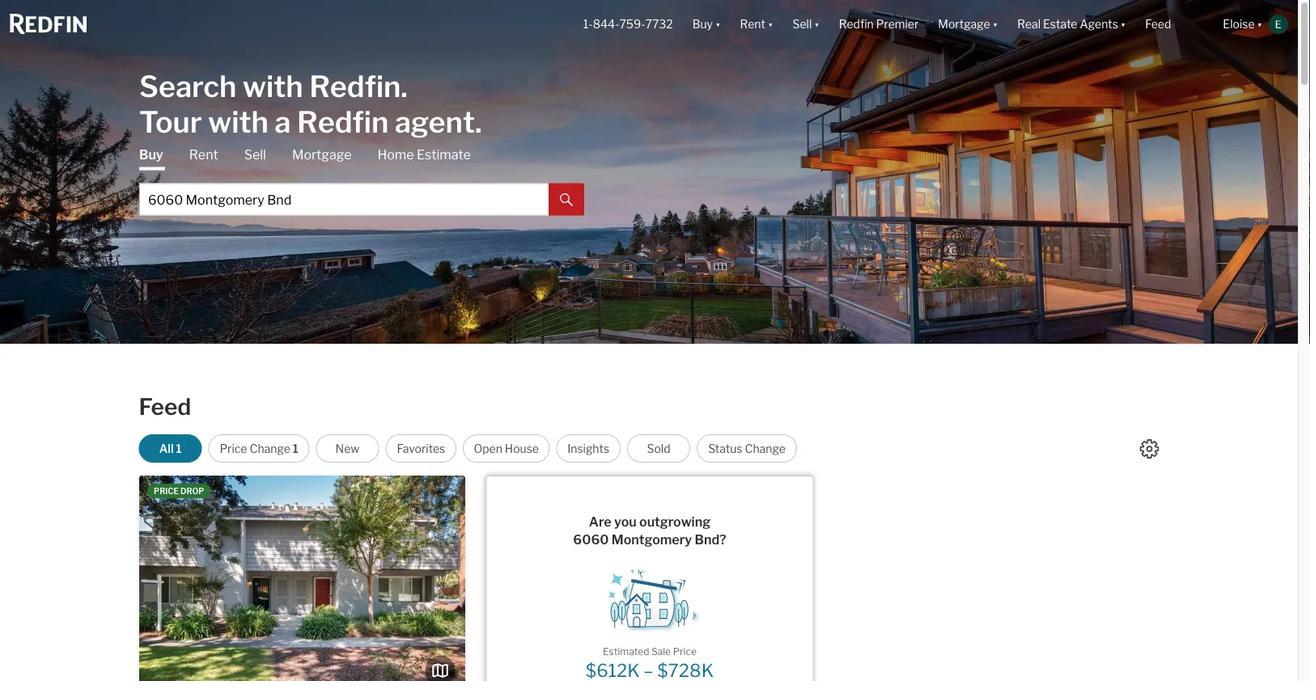 Task type: vqa. For each thing, say whether or not it's contained in the screenshot.
City, Address, School, Agent, ZIP search field
yes



Task type: describe. For each thing, give the bounding box(es) containing it.
option group containing all
[[139, 435, 797, 463]]

a
[[275, 104, 291, 140]]

favorites
[[397, 442, 445, 456]]

open house
[[474, 442, 539, 456]]

redfin inside search with redfin. tour with a redfin agent.
[[297, 104, 389, 140]]

buy ▾ button
[[683, 0, 731, 49]]

▾ inside 'link'
[[1121, 17, 1126, 31]]

estimated
[[603, 646, 650, 658]]

home
[[378, 147, 414, 163]]

sell ▾ button
[[793, 0, 820, 49]]

feed inside button
[[1146, 17, 1172, 31]]

New radio
[[316, 435, 379, 463]]

sell for sell
[[244, 147, 266, 163]]

an image of a house image
[[598, 562, 702, 632]]

All radio
[[139, 435, 202, 463]]

change for status
[[745, 442, 786, 456]]

rent ▾ button
[[731, 0, 783, 49]]

mortgage for mortgage
[[292, 147, 352, 163]]

bnd?
[[695, 532, 727, 548]]

Price Change radio
[[209, 435, 310, 463]]

feed button
[[1136, 0, 1214, 49]]

sale
[[652, 646, 671, 658]]

1 inside price change option
[[293, 442, 298, 456]]

buy link
[[139, 146, 163, 170]]

mortgage link
[[292, 146, 352, 164]]

new
[[336, 442, 360, 456]]

1 photo of 1015 roy ave, san jose, ca 95125 image from the left
[[139, 476, 466, 682]]

price drop
[[154, 487, 204, 496]]

759-
[[620, 17, 646, 31]]

rent ▾
[[740, 17, 773, 31]]

1-
[[583, 17, 593, 31]]

agents
[[1080, 17, 1119, 31]]

drop
[[181, 487, 204, 496]]

mortgage ▾
[[938, 17, 998, 31]]

estimate
[[417, 147, 471, 163]]

sell for sell ▾
[[793, 17, 812, 31]]

▾ for mortgage ▾
[[993, 17, 998, 31]]

eloise
[[1223, 17, 1255, 31]]

real estate agents ▾ button
[[1008, 0, 1136, 49]]

premier
[[877, 17, 919, 31]]

1-844-759-7732 link
[[583, 17, 673, 31]]

buy for buy ▾
[[693, 17, 713, 31]]

all 1
[[159, 442, 182, 456]]

sell ▾
[[793, 17, 820, 31]]

redfin premier
[[839, 17, 919, 31]]

2 photo of 1015 roy ave, san jose, ca 95125 image from the left
[[466, 476, 792, 682]]

sell ▾ button
[[783, 0, 830, 49]]

status change
[[708, 442, 786, 456]]

rent for rent ▾
[[740, 17, 766, 31]]

▾ for sell ▾
[[815, 17, 820, 31]]

search
[[139, 68, 237, 104]]

real estate agents ▾ link
[[1018, 0, 1126, 49]]

City, Address, School, Agent, ZIP search field
[[139, 183, 549, 216]]

rent for rent
[[189, 147, 218, 163]]

rent link
[[189, 146, 218, 164]]

Open House radio
[[463, 435, 550, 463]]

Favorites radio
[[386, 435, 457, 463]]

status
[[708, 442, 743, 456]]



Task type: locate. For each thing, give the bounding box(es) containing it.
buy ▾
[[693, 17, 721, 31]]

price inside option
[[220, 442, 247, 456]]

estimated sale price
[[603, 646, 697, 658]]

mortgage
[[938, 17, 991, 31], [292, 147, 352, 163]]

buy down tour
[[139, 147, 163, 163]]

1
[[176, 442, 182, 456], [293, 442, 298, 456]]

buy inside buy ▾ dropdown button
[[693, 17, 713, 31]]

0 horizontal spatial price
[[220, 442, 247, 456]]

1 1 from the left
[[176, 442, 182, 456]]

1 horizontal spatial change
[[745, 442, 786, 456]]

tab list containing buy
[[139, 146, 584, 216]]

montgomery
[[612, 532, 692, 548]]

1 horizontal spatial rent
[[740, 17, 766, 31]]

sell link
[[244, 146, 266, 164]]

change
[[250, 442, 291, 456], [745, 442, 786, 456]]

0 vertical spatial buy
[[693, 17, 713, 31]]

insights
[[568, 442, 610, 456]]

0 vertical spatial rent
[[740, 17, 766, 31]]

1 right all
[[176, 442, 182, 456]]

▾ right agents
[[1121, 17, 1126, 31]]

buy ▾ button
[[693, 0, 721, 49]]

search with redfin. tour with a redfin agent.
[[139, 68, 482, 140]]

2 change from the left
[[745, 442, 786, 456]]

option group
[[139, 435, 797, 463]]

sold
[[647, 442, 671, 456]]

real estate agents ▾
[[1018, 17, 1126, 31]]

1 vertical spatial buy
[[139, 147, 163, 163]]

price
[[220, 442, 247, 456], [673, 646, 697, 658]]

redfin left premier
[[839, 17, 874, 31]]

7732
[[646, 17, 673, 31]]

1 horizontal spatial redfin
[[839, 17, 874, 31]]

1 inside all radio
[[176, 442, 182, 456]]

change right status
[[745, 442, 786, 456]]

rent inside tab list
[[189, 147, 218, 163]]

0 vertical spatial mortgage
[[938, 17, 991, 31]]

0 horizontal spatial 1
[[176, 442, 182, 456]]

with
[[243, 68, 303, 104], [208, 104, 269, 140]]

1 left new
[[293, 442, 298, 456]]

mortgage left the real
[[938, 17, 991, 31]]

1 vertical spatial price
[[673, 646, 697, 658]]

rent right buy ▾
[[740, 17, 766, 31]]

rent ▾ button
[[740, 0, 773, 49]]

buy right 7732 at top
[[693, 17, 713, 31]]

Status Change radio
[[697, 435, 797, 463]]

1 vertical spatial feed
[[139, 393, 191, 421]]

price
[[154, 487, 179, 496]]

1 horizontal spatial buy
[[693, 17, 713, 31]]

0 horizontal spatial redfin
[[297, 104, 389, 140]]

all
[[159, 442, 174, 456]]

▾ for eloise ▾
[[1258, 17, 1263, 31]]

mortgage up city, address, school, agent, zip search box
[[292, 147, 352, 163]]

sell right "rent ▾"
[[793, 17, 812, 31]]

tab list
[[139, 146, 584, 216]]

rent
[[740, 17, 766, 31], [189, 147, 218, 163]]

sell
[[793, 17, 812, 31], [244, 147, 266, 163]]

redfin up mortgage link
[[297, 104, 389, 140]]

0 horizontal spatial mortgage
[[292, 147, 352, 163]]

agent.
[[395, 104, 482, 140]]

mortgage inside dropdown button
[[938, 17, 991, 31]]

price right all radio
[[220, 442, 247, 456]]

0 horizontal spatial feed
[[139, 393, 191, 421]]

house
[[505, 442, 539, 456]]

redfin inside button
[[839, 17, 874, 31]]

0 vertical spatial sell
[[793, 17, 812, 31]]

1-844-759-7732
[[583, 17, 673, 31]]

mortgage inside tab list
[[292, 147, 352, 163]]

Sold radio
[[627, 435, 691, 463]]

2 1 from the left
[[293, 442, 298, 456]]

0 horizontal spatial rent
[[189, 147, 218, 163]]

0 vertical spatial redfin
[[839, 17, 874, 31]]

home estimate link
[[378, 146, 471, 164]]

redfin premier button
[[830, 0, 929, 49]]

Insights radio
[[556, 435, 621, 463]]

outgrowing
[[640, 514, 711, 530]]

change for price
[[250, 442, 291, 456]]

feed
[[1146, 17, 1172, 31], [139, 393, 191, 421]]

user photo image
[[1269, 15, 1289, 34]]

open
[[474, 442, 503, 456]]

▾ for rent ▾
[[768, 17, 773, 31]]

feed right agents
[[1146, 17, 1172, 31]]

buy inside tab list
[[139, 147, 163, 163]]

1 horizontal spatial price
[[673, 646, 697, 658]]

1 horizontal spatial 1
[[293, 442, 298, 456]]

▾
[[716, 17, 721, 31], [768, 17, 773, 31], [815, 17, 820, 31], [993, 17, 998, 31], [1121, 17, 1126, 31], [1258, 17, 1263, 31]]

are you outgrowing 6060 montgomery bnd?
[[573, 514, 727, 548]]

price right sale
[[673, 646, 697, 658]]

sell inside tab list
[[244, 147, 266, 163]]

mortgage ▾ button
[[929, 0, 1008, 49]]

▾ for buy ▾
[[716, 17, 721, 31]]

0 vertical spatial feed
[[1146, 17, 1172, 31]]

tour
[[139, 104, 202, 140]]

eloise ▾
[[1223, 17, 1263, 31]]

3 ▾ from the left
[[815, 17, 820, 31]]

1 horizontal spatial feed
[[1146, 17, 1172, 31]]

buy
[[693, 17, 713, 31], [139, 147, 163, 163]]

1 change from the left
[[250, 442, 291, 456]]

photo of 1015 roy ave, san jose, ca 95125 image
[[139, 476, 466, 682], [466, 476, 792, 682]]

1 vertical spatial sell
[[244, 147, 266, 163]]

feed up all
[[139, 393, 191, 421]]

mortgage for mortgage ▾
[[938, 17, 991, 31]]

real
[[1018, 17, 1041, 31]]

▾ left "rent ▾"
[[716, 17, 721, 31]]

844-
[[593, 17, 620, 31]]

submit search image
[[560, 194, 573, 207]]

you
[[614, 514, 637, 530]]

1 vertical spatial mortgage
[[292, 147, 352, 163]]

buy for buy
[[139, 147, 163, 163]]

0 horizontal spatial buy
[[139, 147, 163, 163]]

1 horizontal spatial mortgage
[[938, 17, 991, 31]]

sell right rent "link"
[[244, 147, 266, 163]]

6 ▾ from the left
[[1258, 17, 1263, 31]]

mortgage ▾ button
[[938, 0, 998, 49]]

rent down tour
[[189, 147, 218, 163]]

5 ▾ from the left
[[1121, 17, 1126, 31]]

estate
[[1044, 17, 1078, 31]]

1 horizontal spatial sell
[[793, 17, 812, 31]]

redfin
[[839, 17, 874, 31], [297, 104, 389, 140]]

redfin.
[[309, 68, 408, 104]]

change left new
[[250, 442, 291, 456]]

4 ▾ from the left
[[993, 17, 998, 31]]

6060
[[573, 532, 609, 548]]

price change 1
[[220, 442, 298, 456]]

▾ right "rent ▾"
[[815, 17, 820, 31]]

rent inside dropdown button
[[740, 17, 766, 31]]

change inside the status change option
[[745, 442, 786, 456]]

change inside price change option
[[250, 442, 291, 456]]

1 vertical spatial redfin
[[297, 104, 389, 140]]

0 horizontal spatial sell
[[244, 147, 266, 163]]

sell inside dropdown button
[[793, 17, 812, 31]]

▾ left user photo
[[1258, 17, 1263, 31]]

are
[[589, 514, 612, 530]]

1 vertical spatial rent
[[189, 147, 218, 163]]

▾ left the real
[[993, 17, 998, 31]]

2 ▾ from the left
[[768, 17, 773, 31]]

0 horizontal spatial change
[[250, 442, 291, 456]]

▾ left 'sell ▾'
[[768, 17, 773, 31]]

home estimate
[[378, 147, 471, 163]]

0 vertical spatial price
[[220, 442, 247, 456]]

1 ▾ from the left
[[716, 17, 721, 31]]



